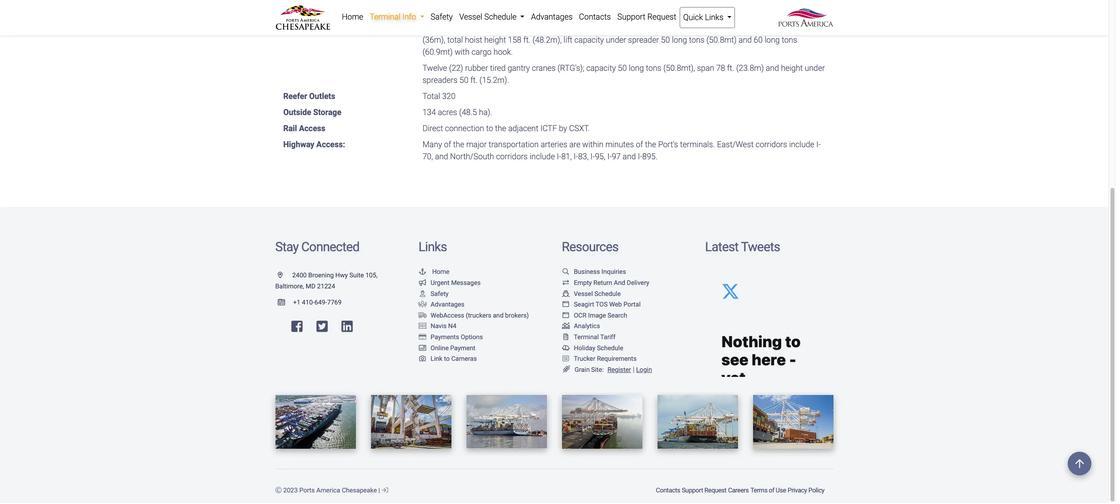 Task type: describe. For each thing, give the bounding box(es) containing it.
site:
[[591, 366, 604, 373]]

contacts for contacts support request careers terms of use privacy policy
[[656, 487, 680, 494]]

urgent messages
[[431, 279, 481, 287]]

latest
[[705, 239, 739, 254]]

2400
[[292, 272, 307, 279]]

credit card image
[[419, 334, 427, 341]]

1 horizontal spatial corridors
[[756, 140, 787, 149]]

and inside twelve (22) rubber tired gantry cranes (rtg's); capacity 50 long tons (50.8mt), span 78 ft. (23.8m) and height under spreaders 50 ft. (15.2m).
[[766, 63, 779, 73]]

terminal tariff link
[[562, 333, 616, 341]]

login link
[[636, 366, 652, 373]]

1 horizontal spatial vessel
[[574, 290, 593, 297]]

seagirt
[[574, 301, 594, 308]]

and right the '70,'
[[435, 152, 448, 161]]

transportation
[[489, 140, 539, 149]]

height inside twelve (22) rubber tired gantry cranes (rtg's); capacity 50 long tons (50.8mt), span 78 ft. (23.8m) and height under spreaders 50 ft. (15.2m).
[[781, 63, 803, 73]]

hand receiving image
[[419, 302, 427, 308]]

web
[[609, 301, 622, 308]]

terms of use link
[[750, 482, 787, 499]]

bells image
[[562, 345, 570, 352]]

csxt.
[[569, 123, 590, 133]]

terminal for terminal tariff
[[574, 333, 599, 341]]

capacity inside twelve (22) rubber tired gantry cranes (rtg's); capacity 50 long tons (50.8mt), span 78 ft. (23.8m) and height under spreaders 50 ft. (15.2m).
[[586, 63, 616, 73]]

of inside four (4) zpmc super post-panamax gantry cranes with an outreach of 22 containers wide; working height 140 ft. (42.7m), lift capacity under spreader 65 long tons (66.0mt) and 85 long tons (86.4mt) with cargo hook.
[[662, 0, 669, 4]]

grain
[[575, 366, 590, 373]]

and right 97
[[623, 152, 636, 161]]

134 acres (48.5 ha).
[[423, 107, 492, 117]]

holiday schedule link
[[562, 344, 623, 352]]

gantry inside four (4) zpmc super post-panamax gantry cranes with an outreach of 22 containers wide; working height 140 ft. (42.7m), lift capacity under spreader 65 long tons (66.0mt) and 85 long tons (86.4mt) with cargo hook.
[[551, 0, 574, 4]]

image
[[588, 312, 606, 319]]

terminal info link
[[367, 7, 427, 27]]

payment
[[450, 344, 476, 352]]

1 horizontal spatial the
[[495, 123, 506, 133]]

cranes inside seven (7) sumitomo post-panamax gantry cranes with an outreach of 18 containers wide; working height 110 ft. (36m), total hoist height 158 ft. (48.2m), lift capacity under spreader 50 long tons (50.8mt) and 60 long tons (60.9mt) with cargo hook.
[[573, 23, 597, 32]]

business
[[574, 268, 600, 276]]

2 vertical spatial 50
[[460, 75, 468, 85]]

broening
[[308, 272, 334, 279]]

wide; inside seven (7) sumitomo post-panamax gantry cranes with an outreach of 18 containers wide; working height 110 ft. (36m), total hoist height 158 ft. (48.2m), lift capacity under spreader 50 long tons (50.8mt) and 60 long tons (60.9mt) with cargo hook.
[[718, 23, 737, 32]]

credit card front image
[[419, 345, 427, 352]]

1 horizontal spatial include
[[789, 140, 814, 149]]

2 horizontal spatial the
[[645, 140, 656, 149]]

ha).
[[479, 107, 492, 117]]

browser image for seagirt
[[562, 302, 570, 308]]

panamax inside seven (7) sumitomo post-panamax gantry cranes with an outreach of 18 containers wide; working height 110 ft. (36m), total hoist height 158 ft. (48.2m), lift capacity under spreader 50 long tons (50.8mt) and 60 long tons (60.9mt) with cargo hook.
[[514, 23, 547, 32]]

spreader inside seven (7) sumitomo post-panamax gantry cranes with an outreach of 18 containers wide; working height 110 ft. (36m), total hoist height 158 ft. (48.2m), lift capacity under spreader 50 long tons (50.8mt) and 60 long tons (60.9mt) with cargo hook.
[[628, 35, 659, 45]]

0 vertical spatial home
[[342, 12, 363, 22]]

tos
[[596, 301, 608, 308]]

0 horizontal spatial request
[[647, 12, 676, 22]]

2400 broening hwy suite 105, baltimore, md 21224
[[275, 272, 378, 290]]

search image
[[562, 269, 570, 276]]

capacity inside seven (7) sumitomo post-panamax gantry cranes with an outreach of 18 containers wide; working height 110 ft. (36m), total hoist height 158 ft. (48.2m), lift capacity under spreader 50 long tons (50.8mt) and 60 long tons (60.9mt) with cargo hook.
[[574, 35, 604, 45]]

134
[[423, 107, 436, 117]]

analytics image
[[562, 323, 570, 330]]

chesapeake
[[342, 487, 377, 494]]

sumitomo
[[457, 23, 494, 32]]

within
[[582, 140, 603, 149]]

lift inside four (4) zpmc super post-panamax gantry cranes with an outreach of 22 containers wide; working height 140 ft. (42.7m), lift capacity under spreader 65 long tons (66.0mt) and 85 long tons (86.4mt) with cargo hook.
[[454, 7, 463, 16]]

terminals.
[[680, 140, 715, 149]]

1 vertical spatial vessel schedule link
[[562, 290, 621, 297]]

tons inside twelve (22) rubber tired gantry cranes (rtg's); capacity 50 long tons (50.8mt), span 78 ft. (23.8m) and height under spreaders 50 ft. (15.2m).
[[646, 63, 661, 73]]

terminal for terminal info
[[370, 12, 400, 22]]

major
[[466, 140, 487, 149]]

privacy
[[788, 487, 807, 494]]

arteries
[[541, 140, 567, 149]]

online payment link
[[419, 344, 476, 352]]

link to cameras link
[[419, 355, 477, 363]]

east/west
[[717, 140, 754, 149]]

schedule for holiday schedule link
[[597, 344, 623, 352]]

cameras
[[451, 355, 477, 363]]

1 horizontal spatial home
[[432, 268, 450, 276]]

hoist
[[465, 35, 482, 45]]

1 horizontal spatial |
[[633, 365, 634, 374]]

and inside seven (7) sumitomo post-panamax gantry cranes with an outreach of 18 containers wide; working height 110 ft. (36m), total hoist height 158 ft. (48.2m), lift capacity under spreader 50 long tons (50.8mt) and 60 long tons (60.9mt) with cargo hook.
[[739, 35, 752, 45]]

outreach inside seven (7) sumitomo post-panamax gantry cranes with an outreach of 18 containers wide; working height 110 ft. (36m), total hoist height 158 ft. (48.2m), lift capacity under spreader 50 long tons (50.8mt) and 60 long tons (60.9mt) with cargo hook.
[[626, 23, 657, 32]]

under inside twelve (22) rubber tired gantry cranes (rtg's); capacity 50 long tons (50.8mt), span 78 ft. (23.8m) and height under spreaders 50 ft. (15.2m).
[[805, 63, 825, 73]]

reefer
[[283, 91, 307, 101]]

2 safety from the top
[[431, 290, 449, 297]]

ft. right 78
[[727, 63, 734, 73]]

with down (66.0mt)
[[599, 23, 614, 32]]

and left brokers)
[[493, 312, 504, 319]]

0 vertical spatial support request link
[[614, 7, 680, 27]]

ft. right 110 on the top right of page
[[807, 23, 815, 32]]

zpmc
[[452, 0, 474, 4]]

158
[[508, 35, 521, 45]]

webaccess
[[431, 312, 464, 319]]

suite
[[349, 272, 364, 279]]

spreaders
[[423, 75, 458, 85]]

95,
[[595, 152, 605, 161]]

0 vertical spatial support
[[617, 12, 645, 22]]

containers inside seven (7) sumitomo post-panamax gantry cranes with an outreach of 18 containers wide; working height 110 ft. (36m), total hoist height 158 ft. (48.2m), lift capacity under spreader 50 long tons (50.8mt) and 60 long tons (60.9mt) with cargo hook.
[[679, 23, 717, 32]]

(23.8m)
[[736, 63, 764, 73]]

map marker alt image
[[278, 273, 291, 279]]

user hard hat image
[[419, 291, 427, 297]]

file invoice image
[[562, 334, 570, 341]]

connection
[[445, 123, 484, 133]]

america
[[316, 487, 340, 494]]

trucker
[[574, 355, 595, 363]]

md
[[306, 283, 316, 290]]

(66.0mt)
[[597, 7, 627, 16]]

access:
[[316, 140, 345, 149]]

(50.8mt),
[[663, 63, 695, 73]]

0 horizontal spatial to
[[444, 355, 450, 363]]

n4
[[448, 322, 456, 330]]

connected
[[301, 239, 359, 254]]

2023
[[283, 487, 298, 494]]

(48.5
[[459, 107, 477, 117]]

total
[[423, 91, 440, 101]]

height inside four (4) zpmc super post-panamax gantry cranes with an outreach of 22 containers wide; working height 140 ft. (42.7m), lift capacity under spreader 65 long tons (66.0mt) and 85 long tons (86.4mt) with cargo hook.
[[771, 0, 793, 4]]

cranes inside twelve (22) rubber tired gantry cranes (rtg's); capacity 50 long tons (50.8mt), span 78 ft. (23.8m) and height under spreaders 50 ft. (15.2m).
[[532, 63, 556, 73]]

cargo inside seven (7) sumitomo post-panamax gantry cranes with an outreach of 18 containers wide; working height 110 ft. (36m), total hoist height 158 ft. (48.2m), lift capacity under spreader 50 long tons (50.8mt) and 60 long tons (60.9mt) with cargo hook.
[[472, 47, 492, 57]]

twitter square image
[[316, 320, 328, 333]]

phone office image
[[278, 299, 293, 306]]

ship image
[[562, 291, 570, 297]]

terminal tariff
[[574, 333, 616, 341]]

hook. inside seven (7) sumitomo post-panamax gantry cranes with an outreach of 18 containers wide; working height 110 ft. (36m), total hoist height 158 ft. (48.2m), lift capacity under spreader 50 long tons (50.8mt) and 60 long tons (60.9mt) with cargo hook.
[[494, 47, 513, 57]]

0 horizontal spatial vessel
[[459, 12, 482, 22]]

0 horizontal spatial advantages
[[431, 301, 465, 308]]

empty return and delivery link
[[562, 279, 649, 287]]

rubber
[[465, 63, 488, 73]]

tons down quick
[[689, 35, 705, 45]]

capacity inside four (4) zpmc super post-panamax gantry cranes with an outreach of 22 containers wide; working height 140 ft. (42.7m), lift capacity under spreader 65 long tons (66.0mt) and 85 long tons (86.4mt) with cargo hook.
[[465, 7, 494, 16]]

of up 895.​
[[636, 140, 643, 149]]

ft. inside four (4) zpmc super post-panamax gantry cranes with an outreach of 22 containers wide; working height 140 ft. (42.7m), lift capacity under spreader 65 long tons (66.0mt) and 85 long tons (86.4mt) with cargo hook.
[[810, 0, 817, 4]]

1 horizontal spatial advantages link
[[528, 7, 576, 27]]

long down 18
[[672, 35, 687, 45]]

seven (7) sumitomo post-panamax gantry cranes with an outreach of 18 containers wide; working height 110 ft. (36m), total hoist height 158 ft. (48.2m), lift capacity under spreader 50 long tons (50.8mt) and 60 long tons (60.9mt) with cargo hook.
[[423, 23, 815, 57]]

use
[[776, 487, 786, 494]]

wide; inside four (4) zpmc super post-panamax gantry cranes with an outreach of 22 containers wide; working height 140 ft. (42.7m), lift capacity under spreader 65 long tons (66.0mt) and 85 long tons (86.4mt) with cargo hook.
[[721, 0, 739, 4]]

super
[[476, 0, 497, 4]]

with right (86.4mt)
[[721, 7, 736, 16]]

0 horizontal spatial vessel schedule
[[459, 12, 519, 22]]

anchor image
[[419, 269, 427, 276]]

direct connection to the adjacent ictf by csxt.
[[423, 123, 590, 133]]

+1 410-649-7769
[[293, 298, 342, 306]]

quick links
[[683, 13, 725, 22]]

login
[[636, 366, 652, 373]]

and inside four (4) zpmc super post-panamax gantry cranes with an outreach of 22 containers wide; working height 140 ft. (42.7m), lift capacity under spreader 65 long tons (66.0mt) and 85 long tons (86.4mt) with cargo hook.
[[629, 7, 642, 16]]

home link for urgent messages link
[[419, 268, 450, 276]]

trucker requirements link
[[562, 355, 637, 363]]

quick
[[683, 13, 703, 22]]

tariff
[[600, 333, 616, 341]]

container storage image
[[419, 323, 427, 330]]

(15.2m).
[[480, 75, 509, 85]]

50 inside seven (7) sumitomo post-panamax gantry cranes with an outreach of 18 containers wide; working height 110 ft. (36m), total hoist height 158 ft. (48.2m), lift capacity under spreader 50 long tons (50.8mt) and 60 long tons (60.9mt) with cargo hook.
[[661, 35, 670, 45]]

hook. inside four (4) zpmc super post-panamax gantry cranes with an outreach of 22 containers wide; working height 140 ft. (42.7m), lift capacity under spreader 65 long tons (66.0mt) and 85 long tons (86.4mt) with cargo hook.
[[760, 7, 780, 16]]

facebook square image
[[291, 320, 303, 333]]

1 vertical spatial links
[[419, 239, 447, 254]]

105,
[[365, 272, 378, 279]]

ft. right the 158
[[523, 35, 531, 45]]

+1
[[293, 298, 300, 306]]

browser image for ocr
[[562, 313, 570, 319]]

0 horizontal spatial contacts link
[[576, 7, 614, 27]]

lift inside seven (7) sumitomo post-panamax gantry cranes with an outreach of 18 containers wide; working height 110 ft. (36m), total hoist height 158 ft. (48.2m), lift capacity under spreader 50 long tons (50.8mt) and 60 long tons (60.9mt) with cargo hook.
[[564, 35, 573, 45]]

navis n4 link
[[419, 322, 456, 330]]

tweets
[[741, 239, 780, 254]]

under inside four (4) zpmc super post-panamax gantry cranes with an outreach of 22 containers wide; working height 140 ft. (42.7m), lift capacity under spreader 65 long tons (66.0mt) and 85 long tons (86.4mt) with cargo hook.
[[496, 7, 516, 16]]

safety link for urgent messages link
[[419, 290, 449, 297]]

business inquiries
[[574, 268, 626, 276]]

78
[[716, 63, 725, 73]]

cargo inside four (4) zpmc super post-panamax gantry cranes with an outreach of 22 containers wide; working height 140 ft. (42.7m), lift capacity under spreader 65 long tons (66.0mt) and 85 long tons (86.4mt) with cargo hook.
[[738, 7, 758, 16]]

1 vertical spatial support request link
[[681, 482, 727, 499]]

terms
[[750, 487, 768, 494]]

business inquiries link
[[562, 268, 626, 276]]

an inside seven (7) sumitomo post-panamax gantry cranes with an outreach of 18 containers wide; working height 110 ft. (36m), total hoist height 158 ft. (48.2m), lift capacity under spreader 50 long tons (50.8mt) and 60 long tons (60.9mt) with cargo hook.
[[616, 23, 624, 32]]

camera image
[[419, 356, 427, 362]]

0 horizontal spatial corridors
[[496, 152, 528, 161]]

online
[[431, 344, 449, 352]]

seven
[[423, 23, 444, 32]]

and
[[614, 279, 625, 287]]



Task type: locate. For each thing, give the bounding box(es) containing it.
50 down seven (7) sumitomo post-panamax gantry cranes with an outreach of 18 containers wide; working height 110 ft. (36m), total hoist height 158 ft. (48.2m), lift capacity under spreader 50 long tons (50.8mt) and 60 long tons (60.9mt) with cargo hook.
[[618, 63, 627, 73]]

| left login link
[[633, 365, 634, 374]]

post- right "super"
[[499, 0, 517, 4]]

vessel down the "empty"
[[574, 290, 593, 297]]

(7)
[[446, 23, 455, 32]]

140
[[795, 0, 808, 4]]

1 vertical spatial lift
[[564, 35, 573, 45]]

safety down urgent
[[431, 290, 449, 297]]

browser image inside the seagirt tos web portal link
[[562, 302, 570, 308]]

0 horizontal spatial under
[[496, 7, 516, 16]]

7769
[[327, 298, 342, 306]]

hwy
[[335, 272, 348, 279]]

with
[[601, 0, 616, 4], [721, 7, 736, 16], [599, 23, 614, 32], [455, 47, 470, 57]]

messages
[[451, 279, 481, 287]]

home
[[342, 12, 363, 22], [432, 268, 450, 276]]

0 vertical spatial browser image
[[562, 302, 570, 308]]

height down 110 on the top right of page
[[781, 63, 803, 73]]

i-
[[816, 140, 821, 149], [557, 152, 561, 161], [574, 152, 578, 161], [591, 152, 595, 161], [607, 152, 612, 161], [638, 152, 642, 161]]

gantry down 65
[[549, 23, 571, 32]]

post- inside four (4) zpmc super post-panamax gantry cranes with an outreach of 22 containers wide; working height 140 ft. (42.7m), lift capacity under spreader 65 long tons (66.0mt) and 85 long tons (86.4mt) with cargo hook.
[[499, 0, 517, 4]]

outreach inside four (4) zpmc super post-panamax gantry cranes with an outreach of 22 containers wide; working height 140 ft. (42.7m), lift capacity under spreader 65 long tons (66.0mt) and 85 long tons (86.4mt) with cargo hook.
[[629, 0, 660, 4]]

0 horizontal spatial home link
[[339, 7, 367, 27]]

are
[[569, 140, 580, 149]]

0 vertical spatial links
[[705, 13, 724, 22]]

working inside seven (7) sumitomo post-panamax gantry cranes with an outreach of 18 containers wide; working height 110 ft. (36m), total hoist height 158 ft. (48.2m), lift capacity under spreader 50 long tons (50.8mt) and 60 long tons (60.9mt) with cargo hook.
[[739, 23, 766, 32]]

0 vertical spatial home link
[[339, 7, 367, 27]]

1 vertical spatial corridors
[[496, 152, 528, 161]]

1 horizontal spatial contacts link
[[655, 482, 681, 499]]

vessel schedule link
[[456, 7, 528, 27], [562, 290, 621, 297]]

spreader
[[518, 7, 549, 16], [628, 35, 659, 45]]

0 vertical spatial contacts link
[[576, 7, 614, 27]]

1 horizontal spatial hook.
[[760, 7, 780, 16]]

1 vertical spatial cargo
[[472, 47, 492, 57]]

advantages link up (48.2m),
[[528, 7, 576, 27]]

with up (66.0mt)
[[601, 0, 616, 4]]

urgent messages link
[[419, 279, 481, 287]]

working inside four (4) zpmc super post-panamax gantry cranes with an outreach of 22 containers wide; working height 140 ft. (42.7m), lift capacity under spreader 65 long tons (66.0mt) and 85 long tons (86.4mt) with cargo hook.
[[741, 0, 769, 4]]

0 vertical spatial under
[[496, 7, 516, 16]]

request left careers
[[705, 487, 727, 494]]

0 vertical spatial cranes
[[576, 0, 599, 4]]

with down total
[[455, 47, 470, 57]]

link to cameras
[[431, 355, 477, 363]]

minutes
[[605, 140, 634, 149]]

advantages link up webaccess
[[419, 301, 465, 308]]

(36m),
[[423, 35, 445, 45]]

2 vertical spatial cranes
[[532, 63, 556, 73]]

copyright image
[[275, 488, 282, 494]]

support request
[[617, 12, 676, 22]]

0 vertical spatial gantry
[[551, 0, 574, 4]]

0 vertical spatial panamax
[[517, 0, 549, 4]]

terminal left info
[[370, 12, 400, 22]]

panamax up the 158
[[514, 23, 547, 32]]

1 vertical spatial |
[[379, 487, 380, 494]]

ft.
[[810, 0, 817, 4], [807, 23, 815, 32], [523, 35, 531, 45], [727, 63, 734, 73], [470, 75, 478, 85]]

quick links link
[[680, 7, 735, 28]]

cargo down hoist
[[472, 47, 492, 57]]

long right 65
[[562, 7, 577, 16]]

highway
[[283, 140, 314, 149]]

resources
[[562, 239, 618, 254]]

terminal info
[[370, 12, 418, 22]]

height left 110 on the top right of page
[[768, 23, 790, 32]]

under inside seven (7) sumitomo post-panamax gantry cranes with an outreach of 18 containers wide; working height 110 ft. (36m), total hoist height 158 ft. (48.2m), lift capacity under spreader 50 long tons (50.8mt) and 60 long tons (60.9mt) with cargo hook.
[[606, 35, 626, 45]]

0 vertical spatial working
[[741, 0, 769, 4]]

hook. up 60
[[760, 7, 780, 16]]

0 horizontal spatial advantages link
[[419, 301, 465, 308]]

rail
[[283, 123, 297, 133]]

1 vertical spatial safety link
[[419, 290, 449, 297]]

terminal down analytics
[[574, 333, 599, 341]]

capacity up (rtg's);
[[574, 35, 604, 45]]

wheat image
[[562, 366, 571, 373]]

81,
[[561, 152, 572, 161]]

urgent
[[431, 279, 450, 287]]

schedule down "super"
[[484, 12, 517, 22]]

height left 140 at the right top of page
[[771, 0, 793, 4]]

0 vertical spatial 50
[[661, 35, 670, 45]]

home link for terminal info link
[[339, 7, 367, 27]]

careers
[[728, 487, 749, 494]]

1 horizontal spatial under
[[606, 35, 626, 45]]

home link left terminal info
[[339, 7, 367, 27]]

payments options link
[[419, 333, 483, 341]]

contacts support request careers terms of use privacy policy
[[656, 487, 825, 494]]

panamax inside four (4) zpmc super post-panamax gantry cranes with an outreach of 22 containers wide; working height 140 ft. (42.7m), lift capacity under spreader 65 long tons (66.0mt) and 85 long tons (86.4mt) with cargo hook.
[[517, 0, 549, 4]]

contacts for contacts
[[579, 12, 611, 22]]

policy
[[808, 487, 825, 494]]

0 vertical spatial safety link
[[427, 7, 456, 27]]

0 vertical spatial terminal
[[370, 12, 400, 22]]

0 vertical spatial vessel schedule link
[[456, 7, 528, 27]]

0 vertical spatial hook.
[[760, 7, 780, 16]]

links
[[705, 13, 724, 22], [419, 239, 447, 254]]

1 vertical spatial include
[[530, 152, 555, 161]]

capacity right (rtg's);
[[586, 63, 616, 73]]

post- inside seven (7) sumitomo post-panamax gantry cranes with an outreach of 18 containers wide; working height 110 ft. (36m), total hoist height 158 ft. (48.2m), lift capacity under spreader 50 long tons (50.8mt) and 60 long tons (60.9mt) with cargo hook.
[[496, 23, 514, 32]]

of right many
[[444, 140, 451, 149]]

vessel schedule up the seagirt tos web portal link
[[574, 290, 621, 297]]

total
[[447, 35, 463, 45]]

advantages
[[531, 12, 573, 22], [431, 301, 465, 308]]

and right (23.8m)
[[766, 63, 779, 73]]

ft. down rubber
[[470, 75, 478, 85]]

1 vertical spatial capacity
[[574, 35, 604, 45]]

safety up the seven
[[431, 12, 453, 22]]

vessel schedule link down "super"
[[456, 7, 528, 27]]

to
[[486, 123, 493, 133], [444, 355, 450, 363]]

schedule inside vessel schedule link
[[484, 12, 517, 22]]

and left 85
[[629, 7, 642, 16]]

links right quick
[[705, 13, 724, 22]]

seagirt tos web portal
[[574, 301, 641, 308]]

rail access
[[283, 123, 325, 133]]

advantages up (48.2m),
[[531, 12, 573, 22]]

an inside four (4) zpmc super post-panamax gantry cranes with an outreach of 22 containers wide; working height 140 ft. (42.7m), lift capacity under spreader 65 long tons (66.0mt) and 85 long tons (86.4mt) with cargo hook.
[[618, 0, 627, 4]]

cranes left (rtg's);
[[532, 63, 556, 73]]

ft. right 140 at the right top of page
[[810, 0, 817, 4]]

cargo up 60
[[738, 7, 758, 16]]

0 horizontal spatial 50
[[460, 75, 468, 85]]

0 vertical spatial vessel
[[459, 12, 482, 22]]

wide; up quick links link
[[721, 0, 739, 4]]

1 vertical spatial home link
[[419, 268, 450, 276]]

1 vertical spatial terminal
[[574, 333, 599, 341]]

containers up (86.4mt)
[[682, 0, 719, 4]]

spreader inside four (4) zpmc super post-panamax gantry cranes with an outreach of 22 containers wide; working height 140 ft. (42.7m), lift capacity under spreader 65 long tons (66.0mt) and 85 long tons (86.4mt) with cargo hook.
[[518, 7, 549, 16]]

2023 ports america chesapeake |
[[282, 487, 382, 494]]

an up (66.0mt)
[[618, 0, 627, 4]]

cargo
[[738, 7, 758, 16], [472, 47, 492, 57]]

0 vertical spatial outreach
[[629, 0, 660, 4]]

1 vertical spatial request
[[705, 487, 727, 494]]

tons down 22
[[672, 7, 687, 16]]

home left terminal info
[[342, 12, 363, 22]]

long right 85
[[655, 7, 670, 16]]

0 horizontal spatial support
[[617, 12, 645, 22]]

by
[[559, 123, 567, 133]]

1 horizontal spatial cargo
[[738, 7, 758, 16]]

list alt image
[[562, 356, 570, 362]]

lift down the zpmc
[[454, 7, 463, 16]]

of left 18
[[659, 23, 667, 32]]

410-
[[302, 298, 315, 306]]

1 horizontal spatial lift
[[564, 35, 573, 45]]

support up seven (7) sumitomo post-panamax gantry cranes with an outreach of 18 containers wide; working height 110 ft. (36m), total hoist height 158 ft. (48.2m), lift capacity under spreader 50 long tons (50.8mt) and 60 long tons (60.9mt) with cargo hook.
[[617, 12, 645, 22]]

tons left (66.0mt)
[[579, 7, 595, 16]]

safety link
[[427, 7, 456, 27], [419, 290, 449, 297]]

seagirt tos web portal link
[[562, 301, 641, 308]]

0 horizontal spatial lift
[[454, 7, 463, 16]]

cranes up (66.0mt)
[[576, 0, 599, 4]]

0 vertical spatial vessel schedule
[[459, 12, 519, 22]]

port's
[[658, 140, 678, 149]]

holiday schedule
[[574, 344, 623, 352]]

support request link left careers
[[681, 482, 727, 499]]

0 vertical spatial lift
[[454, 7, 463, 16]]

cranes inside four (4) zpmc super post-panamax gantry cranes with an outreach of 22 containers wide; working height 140 ft. (42.7m), lift capacity under spreader 65 long tons (66.0mt) and 85 long tons (86.4mt) with cargo hook.
[[576, 0, 599, 4]]

post- up the 158
[[496, 23, 514, 32]]

outreach down support request
[[626, 23, 657, 32]]

1 horizontal spatial vessel schedule
[[574, 290, 621, 297]]

schedule up 'seagirt tos web portal'
[[594, 290, 621, 297]]

0 vertical spatial advantages
[[531, 12, 573, 22]]

1 vertical spatial advantages link
[[419, 301, 465, 308]]

1 vertical spatial home
[[432, 268, 450, 276]]

0 vertical spatial include
[[789, 140, 814, 149]]

50 down (22)
[[460, 75, 468, 85]]

0 vertical spatial wide;
[[721, 0, 739, 4]]

return
[[594, 279, 612, 287]]

0 vertical spatial contacts
[[579, 12, 611, 22]]

1 vertical spatial post-
[[496, 23, 514, 32]]

gantry inside twelve (22) rubber tired gantry cranes (rtg's); capacity 50 long tons (50.8mt), span 78 ft. (23.8m) and height under spreaders 50 ft. (15.2m).
[[508, 63, 530, 73]]

schedule for vessel schedule link to the bottom
[[594, 290, 621, 297]]

four (4) zpmc super post-panamax gantry cranes with an outreach of 22 containers wide; working height 140 ft. (42.7m), lift capacity under spreader 65 long tons (66.0mt) and 85 long tons (86.4mt) with cargo hook.
[[423, 0, 817, 16]]

0 vertical spatial |
[[633, 365, 634, 374]]

height left the 158
[[484, 35, 506, 45]]

0 horizontal spatial include
[[530, 152, 555, 161]]

direct
[[423, 123, 443, 133]]

adjacent
[[508, 123, 538, 133]]

spreader left 65
[[518, 7, 549, 16]]

60
[[754, 35, 763, 45]]

ocr
[[574, 312, 587, 319]]

support left careers
[[682, 487, 703, 494]]

21224
[[317, 283, 335, 290]]

home up urgent
[[432, 268, 450, 276]]

0 vertical spatial containers
[[682, 0, 719, 4]]

of inside seven (7) sumitomo post-panamax gantry cranes with an outreach of 18 containers wide; working height 110 ft. (36m), total hoist height 158 ft. (48.2m), lift capacity under spreader 50 long tons (50.8mt) and 60 long tons (60.9mt) with cargo hook.
[[659, 23, 667, 32]]

outreach up 85
[[629, 0, 660, 4]]

advantages up webaccess
[[431, 301, 465, 308]]

gantry right the tired
[[508, 63, 530, 73]]

and left 60
[[739, 35, 752, 45]]

0 horizontal spatial hook.
[[494, 47, 513, 57]]

1 horizontal spatial 50
[[618, 63, 627, 73]]

portal
[[624, 301, 641, 308]]

safety link down urgent
[[419, 290, 449, 297]]

| left sign in icon
[[379, 487, 380, 494]]

1 vertical spatial contacts
[[656, 487, 680, 494]]

schedule
[[484, 12, 517, 22], [594, 290, 621, 297], [597, 344, 623, 352]]

corridors right east/west
[[756, 140, 787, 149]]

of left use
[[769, 487, 774, 494]]

under down (66.0mt)
[[606, 35, 626, 45]]

spreader down support request
[[628, 35, 659, 45]]

containers down quick
[[679, 23, 717, 32]]

tons
[[579, 7, 595, 16], [672, 7, 687, 16], [689, 35, 705, 45], [782, 35, 797, 45], [646, 63, 661, 73]]

links up anchor image
[[419, 239, 447, 254]]

1 vertical spatial to
[[444, 355, 450, 363]]

2 vertical spatial gantry
[[508, 63, 530, 73]]

span
[[697, 63, 714, 73]]

gantry
[[551, 0, 574, 4], [549, 23, 571, 32], [508, 63, 530, 73]]

panamax
[[517, 0, 549, 4], [514, 23, 547, 32]]

browser image
[[562, 302, 570, 308], [562, 313, 570, 319]]

go to top image
[[1068, 452, 1092, 476]]

1 vertical spatial spreader
[[628, 35, 659, 45]]

1 vertical spatial cranes
[[573, 23, 597, 32]]

bullhorn image
[[419, 280, 427, 286]]

1 horizontal spatial request
[[705, 487, 727, 494]]

0 vertical spatial to
[[486, 123, 493, 133]]

analytics
[[574, 322, 600, 330]]

ports
[[299, 487, 315, 494]]

hook. down the 158
[[494, 47, 513, 57]]

vessel schedule down "super"
[[459, 12, 519, 22]]

(48.2m),
[[533, 35, 562, 45]]

acres
[[438, 107, 457, 117]]

65
[[551, 7, 560, 16]]

sign in image
[[382, 488, 388, 494]]

0 horizontal spatial |
[[379, 487, 380, 494]]

linkedin image
[[342, 320, 353, 333]]

1 browser image from the top
[[562, 302, 570, 308]]

0 horizontal spatial contacts
[[579, 12, 611, 22]]

18
[[669, 23, 677, 32]]

1 horizontal spatial links
[[705, 13, 724, 22]]

truck container image
[[419, 313, 427, 319]]

gantry inside seven (7) sumitomo post-panamax gantry cranes with an outreach of 18 containers wide; working height 110 ft. (36m), total hoist height 158 ft. (48.2m), lift capacity under spreader 50 long tons (50.8mt) and 60 long tons (60.9mt) with cargo hook.
[[549, 23, 571, 32]]

tons left (50.8mt),
[[646, 63, 661, 73]]

analytics link
[[562, 322, 600, 330]]

(86.4mt)
[[689, 7, 720, 16]]

1 horizontal spatial support
[[682, 487, 703, 494]]

1 vertical spatial contacts link
[[655, 482, 681, 499]]

1 vertical spatial gantry
[[549, 23, 571, 32]]

1 vertical spatial schedule
[[594, 290, 621, 297]]

1 vertical spatial hook.
[[494, 47, 513, 57]]

under down "super"
[[496, 7, 516, 16]]

2 vertical spatial capacity
[[586, 63, 616, 73]]

0 horizontal spatial the
[[453, 140, 464, 149]]

1 vertical spatial an
[[616, 23, 624, 32]]

50 down 18
[[661, 35, 670, 45]]

gantry up 65
[[551, 0, 574, 4]]

twelve
[[423, 63, 447, 73]]

safety inside safety 'link'
[[431, 12, 453, 22]]

0 horizontal spatial terminal
[[370, 12, 400, 22]]

1 vertical spatial browser image
[[562, 313, 570, 319]]

home link
[[339, 7, 367, 27], [419, 268, 450, 276]]

safety link for terminal info link
[[427, 7, 456, 27]]

request
[[647, 12, 676, 22], [705, 487, 727, 494]]

2 horizontal spatial 50
[[661, 35, 670, 45]]

schedule down tariff
[[597, 344, 623, 352]]

of left 22
[[662, 0, 669, 4]]

corridors down transportation
[[496, 152, 528, 161]]

1 vertical spatial advantages
[[431, 301, 465, 308]]

request up 18
[[647, 12, 676, 22]]

advantages link
[[528, 7, 576, 27], [419, 301, 465, 308]]

post-
[[499, 0, 517, 4], [496, 23, 514, 32]]

containers inside four (4) zpmc super post-panamax gantry cranes with an outreach of 22 containers wide; working height 140 ft. (42.7m), lift capacity under spreader 65 long tons (66.0mt) and 85 long tons (86.4mt) with cargo hook.
[[682, 0, 719, 4]]

outside storage
[[283, 107, 341, 117]]

vessel up sumitomo
[[459, 12, 482, 22]]

0 horizontal spatial vessel schedule link
[[456, 7, 528, 27]]

vessel schedule link up seagirt
[[562, 290, 621, 297]]

total 320
[[423, 91, 456, 101]]

to down ha).
[[486, 123, 493, 133]]

wide;
[[721, 0, 739, 4], [718, 23, 737, 32]]

2 browser image from the top
[[562, 313, 570, 319]]

1 vertical spatial under
[[606, 35, 626, 45]]

cranes
[[576, 0, 599, 4], [573, 23, 597, 32], [532, 63, 556, 73]]

0 vertical spatial schedule
[[484, 12, 517, 22]]

0 vertical spatial capacity
[[465, 7, 494, 16]]

the down connection
[[453, 140, 464, 149]]

latest tweets
[[705, 239, 780, 254]]

careers link
[[727, 482, 750, 499]]

1 vertical spatial vessel
[[574, 290, 593, 297]]

under down 110 on the top right of page
[[805, 63, 825, 73]]

panamax up (48.2m),
[[517, 0, 549, 4]]

0 horizontal spatial links
[[419, 239, 447, 254]]

83,
[[578, 152, 589, 161]]

2 vertical spatial under
[[805, 63, 825, 73]]

exchange image
[[562, 280, 570, 286]]

many
[[423, 140, 442, 149]]

long down seven (7) sumitomo post-panamax gantry cranes with an outreach of 18 containers wide; working height 110 ft. (36m), total hoist height 158 ft. (48.2m), lift capacity under spreader 50 long tons (50.8mt) and 60 long tons (60.9mt) with cargo hook.
[[629, 63, 644, 73]]

70,
[[423, 152, 433, 161]]

1 vertical spatial 50
[[618, 63, 627, 73]]

long inside twelve (22) rubber tired gantry cranes (rtg's); capacity 50 long tons (50.8mt), span 78 ft. (23.8m) and height under spreaders 50 ft. (15.2m).
[[629, 63, 644, 73]]

1 horizontal spatial vessel schedule link
[[562, 290, 621, 297]]

delivery
[[627, 279, 649, 287]]

tons down 110 on the top right of page
[[782, 35, 797, 45]]

holiday
[[574, 344, 595, 352]]

an down (66.0mt)
[[616, 23, 624, 32]]

1 safety from the top
[[431, 12, 453, 22]]

|
[[633, 365, 634, 374], [379, 487, 380, 494]]

0 vertical spatial cargo
[[738, 7, 758, 16]]

long right 60
[[765, 35, 780, 45]]

lift right (48.2m),
[[564, 35, 573, 45]]

browser image inside ocr image search link
[[562, 313, 570, 319]]

1 horizontal spatial home link
[[419, 268, 450, 276]]

cranes down (66.0mt)
[[573, 23, 597, 32]]



Task type: vqa. For each thing, say whether or not it's contained in the screenshot.
CONTAINER AVAILABILITY
no



